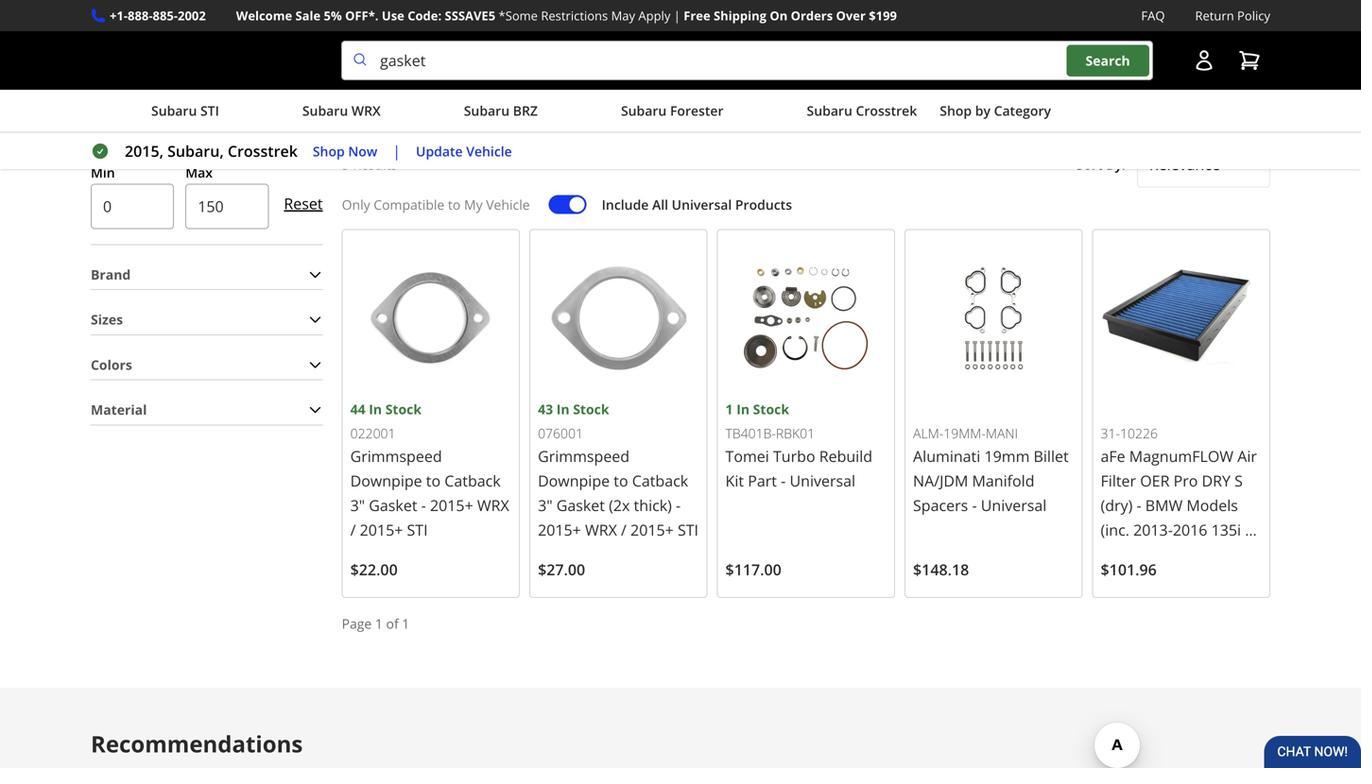 Task type: vqa. For each thing, say whether or not it's contained in the screenshot.
1st star image from the right
no



Task type: locate. For each thing, give the bounding box(es) containing it.
gasket up $22.00
[[369, 495, 417, 516]]

)
[[1255, 544, 1260, 565]]

grimmspeed for -
[[350, 446, 442, 466]]

gasket for 2015+
[[369, 495, 417, 516]]

3 in from the left
[[556, 400, 570, 418]]

0 vertical spatial of
[[492, 81, 506, 102]]

compatible
[[374, 195, 444, 213]]

1 horizontal spatial sti
[[407, 520, 428, 540]]

1 catback from the left
[[444, 471, 501, 491]]

shop for shop by category
[[940, 102, 972, 120]]

4 subaru from the left
[[621, 102, 667, 120]]

search
[[1086, 51, 1130, 69]]

1 horizontal spatial 3"
[[538, 495, 553, 516]]

1 vertical spatial |
[[392, 141, 401, 161]]

include all universal products
[[602, 195, 792, 213]]

3" up $22.00
[[350, 495, 365, 516]]

1 gasket from the left
[[369, 495, 417, 516]]

3" inside 44 in stock 022001 grimmspeed downpipe to catback 3" gasket - 2015+ wrx / 2015+ sti
[[350, 495, 365, 516]]

gasket
[[369, 495, 417, 516], [556, 495, 605, 516]]

-
[[781, 471, 786, 491], [421, 495, 426, 516], [676, 495, 681, 516], [972, 495, 977, 516], [1136, 495, 1141, 516]]

2 grimmspeed from the left
[[538, 446, 630, 466]]

2 horizontal spatial universal
[[981, 495, 1047, 516]]

2 horizontal spatial stock
[[753, 400, 789, 418]]

2 vertical spatial wrx
[[585, 520, 617, 540]]

0 vertical spatial |
[[674, 7, 680, 24]]

wrx
[[351, 102, 381, 120], [477, 495, 509, 516], [585, 520, 617, 540]]

only
[[342, 195, 370, 213]]

stock up 076001 at the bottom
[[573, 400, 609, 418]]

vehicle
[[466, 142, 512, 160], [486, 195, 530, 213]]

2 subaru from the left
[[302, 102, 348, 120]]

vehicle down the subaru brz
[[466, 142, 512, 160]]

3" for 2015+
[[538, 495, 553, 516]]

catback inside 44 in stock 022001 grimmspeed downpipe to catback 3" gasket - 2015+ wrx / 2015+ sti
[[444, 471, 501, 491]]

| left free
[[674, 7, 680, 24]]

of
[[492, 81, 506, 102], [386, 615, 399, 633]]

policy
[[1237, 7, 1270, 24]]

/ inside '43 in stock 076001 grimmspeed downpipe to catback 3" gasket (2x thick) - 2015+ wrx / 2015+ sti'
[[621, 520, 627, 540]]

3 subaru from the left
[[464, 102, 510, 120]]

$27.00
[[538, 560, 585, 580]]

in for grimmspeed downpipe to catback 3" gasket - 2015+ wrx / 2015+ sti
[[369, 400, 382, 418]]

shop left now
[[313, 142, 345, 160]]

shop
[[940, 102, 972, 120], [313, 142, 345, 160]]

1 horizontal spatial stock
[[573, 400, 609, 418]]

/ up $22.00
[[350, 520, 356, 540]]

1 downpipe from the left
[[350, 471, 422, 491]]

page 1 of 1
[[342, 615, 410, 633]]

1 in from the left
[[369, 400, 382, 418]]

2 in from the left
[[736, 400, 750, 418]]

0 horizontal spatial stock
[[385, 400, 422, 418]]

subaru crosstrek button
[[746, 94, 917, 131]]

subaru
[[151, 102, 197, 120], [302, 102, 348, 120], [464, 102, 510, 120], [621, 102, 667, 120], [807, 102, 852, 120]]

2 horizontal spatial in
[[736, 400, 750, 418]]

turbo
[[773, 446, 815, 466]]

3"
[[350, 495, 365, 516], [538, 495, 553, 516]]

2 horizontal spatial to
[[614, 471, 628, 491]]

in right the 43
[[556, 400, 570, 418]]

1 horizontal spatial catback
[[632, 471, 688, 491]]

5
[[428, 81, 437, 102], [510, 81, 519, 102], [342, 155, 349, 173]]

tomei
[[725, 446, 769, 466]]

5 subaru from the left
[[807, 102, 852, 120]]

stock inside 1 in stock tb401b-rbk01 tomei turbo rebuild kit part - universal
[[753, 400, 789, 418]]

of right page
[[386, 615, 399, 633]]

2 stock from the left
[[753, 400, 789, 418]]

gasket inside '43 in stock 076001 grimmspeed downpipe to catback 3" gasket (2x thick) - 2015+ wrx / 2015+ sti'
[[556, 495, 605, 516]]

code:
[[408, 7, 442, 24]]

stock for tomei turbo rebuild kit part - universal
[[753, 400, 789, 418]]

shop by category
[[940, 102, 1051, 120]]

universal down rebuild
[[790, 471, 855, 491]]

shop inside 'link'
[[313, 142, 345, 160]]

3" up $27.00
[[538, 495, 553, 516]]

2 horizontal spatial wrx
[[585, 520, 617, 540]]

reset
[[284, 193, 323, 214]]

1 vertical spatial wrx
[[477, 495, 509, 516]]

catback inside '43 in stock 076001 grimmspeed downpipe to catback 3" gasket (2x thick) - 2015+ wrx / 2015+ sti'
[[632, 471, 688, 491]]

0 horizontal spatial shop
[[313, 142, 345, 160]]

1 vertical spatial shop
[[313, 142, 345, 160]]

stock
[[385, 400, 422, 418], [753, 400, 789, 418], [573, 400, 609, 418]]

0 vertical spatial wrx
[[351, 102, 381, 120]]

(inc.
[[1101, 520, 1129, 540]]

0 horizontal spatial wrx
[[351, 102, 381, 120]]

0 horizontal spatial universal
[[672, 195, 732, 213]]

Max text field
[[185, 184, 269, 229]]

1 horizontal spatial |
[[674, 7, 680, 24]]

- inside 44 in stock 022001 grimmspeed downpipe to catback 3" gasket - 2015+ wrx / 2015+ sti
[[421, 495, 426, 516]]

0 horizontal spatial gasket
[[369, 495, 417, 516]]

catback
[[444, 471, 501, 491], [632, 471, 688, 491]]

1 stock from the left
[[385, 400, 422, 418]]

grimmspeed down 076001 at the bottom
[[538, 446, 630, 466]]

0 horizontal spatial grimmspeed
[[350, 446, 442, 466]]

1 horizontal spatial grimmspeed
[[538, 446, 630, 466]]

in up tb401b-
[[736, 400, 750, 418]]

3" inside '43 in stock 076001 grimmspeed downpipe to catback 3" gasket (2x thick) - 2015+ wrx / 2015+ sti'
[[538, 495, 553, 516]]

0 vertical spatial crosstrek
[[856, 102, 917, 120]]

grimmspeed inside 44 in stock 022001 grimmspeed downpipe to catback 3" gasket - 2015+ wrx / 2015+ sti
[[350, 446, 442, 466]]

stock up 022001
[[385, 400, 422, 418]]

885-
[[153, 7, 178, 24]]

sti inside 44 in stock 022001 grimmspeed downpipe to catback 3" gasket - 2015+ wrx / 2015+ sti
[[407, 520, 428, 540]]

2015,
[[125, 141, 163, 161]]

888-
[[128, 7, 153, 24]]

1 horizontal spatial crosstrek
[[856, 102, 917, 120]]

0 horizontal spatial in
[[369, 400, 382, 418]]

0 horizontal spatial sti
[[200, 102, 219, 120]]

/ inside 44 in stock 022001 grimmspeed downpipe to catback 3" gasket - 2015+ wrx / 2015+ sti
[[350, 520, 356, 540]]

subaru wrx button
[[242, 94, 381, 131]]

2016 down 135i
[[1183, 544, 1218, 565]]

downpipe inside 44 in stock 022001 grimmspeed downpipe to catback 3" gasket - 2015+ wrx / 2015+ sti
[[350, 471, 422, 491]]

shop left by
[[940, 102, 972, 120]]

1 3" from the left
[[350, 495, 365, 516]]

rebuild
[[819, 446, 872, 466]]

0 horizontal spatial 3"
[[350, 495, 365, 516]]

2014-
[[1144, 544, 1183, 565]]

universal down the manifold
[[981, 495, 1047, 516]]

0 horizontal spatial to
[[426, 471, 441, 491]]

1 vertical spatial of
[[386, 615, 399, 633]]

subaru for subaru sti
[[151, 102, 197, 120]]

update vehicle button
[[416, 141, 512, 162]]

subaru wrx
[[302, 102, 381, 120]]

19mm
[[984, 446, 1030, 466]]

minimum slider
[[91, 134, 110, 153]]

1 horizontal spatial shop
[[940, 102, 972, 120]]

to for grimmspeed downpipe to catback 3" gasket (2x thick) - 2015+ wrx / 2015+ sti
[[614, 471, 628, 491]]

1 vertical spatial universal
[[790, 471, 855, 491]]

subaru sti button
[[91, 94, 219, 131]]

aluminati 19mm billet na/jdm manifold spacers - universal image
[[913, 238, 1074, 399]]

2 gasket from the left
[[556, 495, 605, 516]]

in for tomei turbo rebuild kit part - universal
[[736, 400, 750, 418]]

1 horizontal spatial universal
[[790, 471, 855, 491]]

crosstrek inside subaru crosstrek dropdown button
[[856, 102, 917, 120]]

in inside 44 in stock 022001 grimmspeed downpipe to catback 3" gasket - 2015+ wrx / 2015+ sti
[[369, 400, 382, 418]]

in right 44
[[369, 400, 382, 418]]

0 horizontal spatial crosstrek
[[228, 141, 298, 161]]

to for grimmspeed downpipe to catback 3" gasket - 2015+ wrx / 2015+ sti
[[426, 471, 441, 491]]

2 catback from the left
[[632, 471, 688, 491]]

universal right all
[[672, 195, 732, 213]]

filter
[[1101, 471, 1136, 491]]

2 horizontal spatial sti
[[678, 520, 698, 540]]

0 vertical spatial universal
[[672, 195, 732, 213]]

universal
[[672, 195, 732, 213], [790, 471, 855, 491], [981, 495, 1047, 516]]

3 stock from the left
[[573, 400, 609, 418]]

0 horizontal spatial catback
[[444, 471, 501, 491]]

downpipe down 076001 at the bottom
[[538, 471, 610, 491]]

universal inside "alm-19mm-mani aluminati 19mm billet na/jdm manifold spacers - universal"
[[981, 495, 1047, 516]]

/ right 235i
[[1134, 544, 1140, 565]]

1 subaru from the left
[[151, 102, 197, 120]]

stock up tb401b-
[[753, 400, 789, 418]]

1 horizontal spatial downpipe
[[538, 471, 610, 491]]

restrictions
[[541, 7, 608, 24]]

in inside 1 in stock tb401b-rbk01 tomei turbo rebuild kit part - universal
[[736, 400, 750, 418]]

subaru forester
[[621, 102, 724, 120]]

downpipe inside '43 in stock 076001 grimmspeed downpipe to catback 3" gasket (2x thick) - 2015+ wrx / 2015+ sti'
[[538, 471, 610, 491]]

1 horizontal spatial wrx
[[477, 495, 509, 516]]

2 vertical spatial universal
[[981, 495, 1047, 516]]

vehicle inside button
[[466, 142, 512, 160]]

to inside '43 in stock 076001 grimmspeed downpipe to catback 3" gasket (2x thick) - 2015+ wrx / 2015+ sti'
[[614, 471, 628, 491]]

gasket inside 44 in stock 022001 grimmspeed downpipe to catback 3" gasket - 2015+ wrx / 2015+ sti
[[369, 495, 417, 516]]

- inside "alm-19mm-mani aluminati 19mm billet na/jdm manifold spacers - universal"
[[972, 495, 977, 516]]

downpipe down 022001
[[350, 471, 422, 491]]

1 horizontal spatial in
[[556, 400, 570, 418]]

search input field
[[341, 41, 1153, 80]]

gasket left (2x
[[556, 495, 605, 516]]

/ down (2x
[[621, 520, 627, 540]]

min
[[91, 164, 115, 182]]

0 horizontal spatial downpipe
[[350, 471, 422, 491]]

$22.00
[[350, 560, 398, 580]]

0 vertical spatial vehicle
[[466, 142, 512, 160]]

2 downpipe from the left
[[538, 471, 610, 491]]

brz
[[513, 102, 538, 120]]

5 results
[[342, 155, 397, 173]]

pro
[[1173, 471, 1198, 491]]

colors
[[91, 356, 132, 374]]

sssave5
[[445, 7, 495, 24]]

button image
[[1193, 49, 1215, 72]]

shipping
[[714, 7, 767, 24]]

- inside 1 in stock tb401b-rbk01 tomei turbo rebuild kit part - universal
[[781, 471, 786, 491]]

grimmspeed for (2x
[[538, 446, 630, 466]]

0 vertical spatial shop
[[940, 102, 972, 120]]

downpipe
[[350, 471, 422, 491], [538, 471, 610, 491]]

2016 down models
[[1173, 520, 1207, 540]]

grimmspeed downpipe to catback 3" gasket (2x thick) - 2015+ wrx / 2015+ sti image
[[538, 238, 699, 399]]

stock for grimmspeed downpipe to catback 3" gasket (2x thick) - 2015+ wrx / 2015+ sti
[[573, 400, 609, 418]]

stock inside '43 in stock 076001 grimmspeed downpipe to catback 3" gasket (2x thick) - 2015+ wrx / 2015+ sti'
[[573, 400, 609, 418]]

2 horizontal spatial 1
[[725, 400, 733, 418]]

rbk01
[[776, 424, 815, 442]]

in inside '43 in stock 076001 grimmspeed downpipe to catback 3" gasket (2x thick) - 2015+ wrx / 2015+ sti'
[[556, 400, 570, 418]]

oer
[[1140, 471, 1170, 491]]

| right now
[[392, 141, 401, 161]]

to inside 44 in stock 022001 grimmspeed downpipe to catback 3" gasket - 2015+ wrx / 2015+ sti
[[426, 471, 441, 491]]

vehicle right my
[[486, 195, 530, 213]]

1 grimmspeed from the left
[[350, 446, 442, 466]]

1 horizontal spatial gasket
[[556, 495, 605, 516]]

stock inside 44 in stock 022001 grimmspeed downpipe to catback 3" gasket - 2015+ wrx / 2015+ sti
[[385, 400, 422, 418]]

sale
[[295, 7, 321, 24]]

grimmspeed inside '43 in stock 076001 grimmspeed downpipe to catback 3" gasket (2x thick) - 2015+ wrx / 2015+ sti'
[[538, 446, 630, 466]]

44
[[350, 400, 365, 418]]

1 vertical spatial 2016
[[1183, 544, 1218, 565]]

of left brz on the left top
[[492, 81, 506, 102]]

downpipe for (2x
[[538, 471, 610, 491]]

maximum slider
[[304, 134, 323, 153]]

2 3" from the left
[[538, 495, 553, 516]]

shop inside dropdown button
[[940, 102, 972, 120]]

return
[[1195, 7, 1234, 24]]

on
[[770, 7, 788, 24]]

grimmspeed down 022001
[[350, 446, 442, 466]]

select... image
[[1243, 157, 1258, 172]]

(dry)
[[1101, 495, 1133, 516]]

1
[[725, 400, 733, 418], [375, 615, 383, 633], [402, 615, 410, 633]]



Task type: describe. For each thing, give the bounding box(es) containing it.
part
[[748, 471, 777, 491]]

use
[[382, 7, 404, 24]]

*some
[[499, 7, 538, 24]]

1 vertical spatial vehicle
[[486, 195, 530, 213]]

downpipe for -
[[350, 471, 422, 491]]

1 horizontal spatial 5
[[428, 81, 437, 102]]

subaru for subaru brz
[[464, 102, 510, 120]]

sti inside subaru sti dropdown button
[[200, 102, 219, 120]]

0 horizontal spatial |
[[392, 141, 401, 161]]

022001
[[350, 424, 396, 442]]

5%
[[324, 7, 342, 24]]

sort
[[1076, 155, 1103, 173]]

afe magnumflow air filter oer pro dry s (dry) - bmw models (inc. 2013-2016 135i / 235i / 2014-2016 435i ) image
[[1101, 238, 1262, 399]]

by
[[975, 102, 990, 120]]

now
[[348, 142, 377, 160]]

forester
[[670, 102, 724, 120]]

435i
[[1222, 544, 1252, 565]]

reset button
[[284, 181, 323, 226]]

products
[[735, 195, 792, 213]]

44 in stock 022001 grimmspeed downpipe to catback 3" gasket - 2015+ wrx / 2015+ sti
[[350, 400, 509, 540]]

2013-
[[1133, 520, 1173, 540]]

brand button
[[91, 260, 323, 289]]

wrx inside '43 in stock 076001 grimmspeed downpipe to catback 3" gasket (2x thick) - 2015+ wrx / 2015+ sti'
[[585, 520, 617, 540]]

category
[[994, 102, 1051, 120]]

10226
[[1120, 424, 1158, 442]]

/ right 135i
[[1245, 520, 1251, 540]]

may
[[611, 7, 635, 24]]

subaru forester button
[[560, 94, 724, 131]]

subaru brz button
[[403, 94, 538, 131]]

aluminati
[[913, 446, 980, 466]]

$199
[[869, 7, 897, 24]]

my
[[464, 195, 483, 213]]

0 horizontal spatial 1
[[375, 615, 383, 633]]

showing 5 results of 5 for gasket
[[364, 81, 597, 102]]

afe
[[1101, 446, 1125, 466]]

alm-19mm-mani aluminati 19mm billet na/jdm manifold spacers - universal
[[913, 424, 1069, 516]]

subaru sti
[[151, 102, 219, 120]]

subaru crosstrek
[[807, 102, 917, 120]]

kit
[[725, 471, 744, 491]]

by:
[[1106, 155, 1125, 173]]

31-10226 afe magnumflow air filter oer pro dry s (dry) - bmw models (inc. 2013-2016 135i / 235i / 2014-2016 435i )
[[1101, 424, 1260, 565]]

update
[[416, 142, 463, 160]]

gasket for wrx
[[556, 495, 605, 516]]

0 vertical spatial 2016
[[1173, 520, 1207, 540]]

in for grimmspeed downpipe to catback 3" gasket (2x thick) - 2015+ wrx / 2015+ sti
[[556, 400, 570, 418]]

subaru for subaru crosstrek
[[807, 102, 852, 120]]

material button
[[91, 396, 323, 425]]

spacers
[[913, 495, 968, 516]]

dry
[[1202, 471, 1231, 491]]

tomei turbo rebuild kit part - universal image
[[725, 238, 887, 399]]

$101.96
[[1101, 560, 1157, 580]]

bmw
[[1145, 495, 1183, 516]]

showing
[[364, 81, 424, 102]]

sizes button
[[91, 305, 323, 334]]

Select... button
[[1137, 142, 1270, 188]]

alm-
[[913, 424, 943, 442]]

076001
[[538, 424, 583, 442]]

1 in stock tb401b-rbk01 tomei turbo rebuild kit part - universal
[[725, 400, 872, 491]]

shop now
[[313, 142, 377, 160]]

max
[[185, 164, 213, 182]]

colors button
[[91, 351, 323, 380]]

universal inside 1 in stock tb401b-rbk01 tomei turbo rebuild kit part - universal
[[790, 471, 855, 491]]

apply
[[638, 7, 670, 24]]

gasket
[[547, 81, 597, 102]]

19mm-
[[943, 424, 986, 442]]

catback for 2015+
[[444, 471, 501, 491]]

(2x
[[609, 495, 630, 516]]

manifold
[[972, 471, 1034, 491]]

subaru brz
[[464, 102, 538, 120]]

Min text field
[[91, 184, 174, 229]]

for
[[523, 81, 543, 102]]

1 vertical spatial crosstrek
[[228, 141, 298, 161]]

+1-888-885-2002
[[110, 7, 206, 24]]

include
[[602, 195, 649, 213]]

welcome sale 5% off*. use code: sssave5 *some restrictions may apply | free shipping on orders over $199
[[236, 7, 897, 24]]

235i
[[1101, 544, 1130, 565]]

page
[[342, 615, 372, 633]]

orders
[[791, 7, 833, 24]]

shop now link
[[313, 141, 377, 162]]

1 horizontal spatial of
[[492, 81, 506, 102]]

search button
[[1067, 45, 1149, 76]]

sti inside '43 in stock 076001 grimmspeed downpipe to catback 3" gasket (2x thick) - 2015+ wrx / 2015+ sti'
[[678, 520, 698, 540]]

over
[[836, 7, 866, 24]]

shop by category button
[[940, 94, 1051, 131]]

1 horizontal spatial to
[[448, 195, 461, 213]]

- inside 31-10226 afe magnumflow air filter oer pro dry s (dry) - bmw models (inc. 2013-2016 135i / 235i / 2014-2016 435i )
[[1136, 495, 1141, 516]]

- inside '43 in stock 076001 grimmspeed downpipe to catback 3" gasket (2x thick) - 2015+ wrx / 2015+ sti'
[[676, 495, 681, 516]]

all
[[652, 195, 668, 213]]

0 horizontal spatial of
[[386, 615, 399, 633]]

faq link
[[1141, 6, 1165, 26]]

shop for shop now
[[313, 142, 345, 160]]

2 horizontal spatial 5
[[510, 81, 519, 102]]

only compatible to my vehicle
[[342, 195, 530, 213]]

welcome
[[236, 7, 292, 24]]

sizes
[[91, 311, 123, 329]]

1 horizontal spatial 1
[[402, 615, 410, 633]]

31-
[[1101, 424, 1120, 442]]

wrx inside 44 in stock 022001 grimmspeed downpipe to catback 3" gasket - 2015+ wrx / 2015+ sti
[[477, 495, 509, 516]]

1 inside 1 in stock tb401b-rbk01 tomei turbo rebuild kit part - universal
[[725, 400, 733, 418]]

update vehicle
[[416, 142, 512, 160]]

billet
[[1034, 446, 1069, 466]]

results
[[353, 155, 397, 173]]

wrx inside dropdown button
[[351, 102, 381, 120]]

na/jdm
[[913, 471, 968, 491]]

subaru for subaru forester
[[621, 102, 667, 120]]

off*.
[[345, 7, 379, 24]]

stock for grimmspeed downpipe to catback 3" gasket - 2015+ wrx / 2015+ sti
[[385, 400, 422, 418]]

0 horizontal spatial 5
[[342, 155, 349, 173]]

subaru for subaru wrx
[[302, 102, 348, 120]]

3" for /
[[350, 495, 365, 516]]

grimmspeed downpipe to catback 3" gasket - 2015+ wrx / 2015+ sti image
[[350, 238, 511, 399]]

$148.18
[[913, 560, 969, 580]]

models
[[1187, 495, 1238, 516]]

faq
[[1141, 7, 1165, 24]]

catback for thick)
[[632, 471, 688, 491]]

recommendations
[[91, 728, 303, 759]]

tb401b-
[[725, 424, 776, 442]]

free
[[684, 7, 710, 24]]



